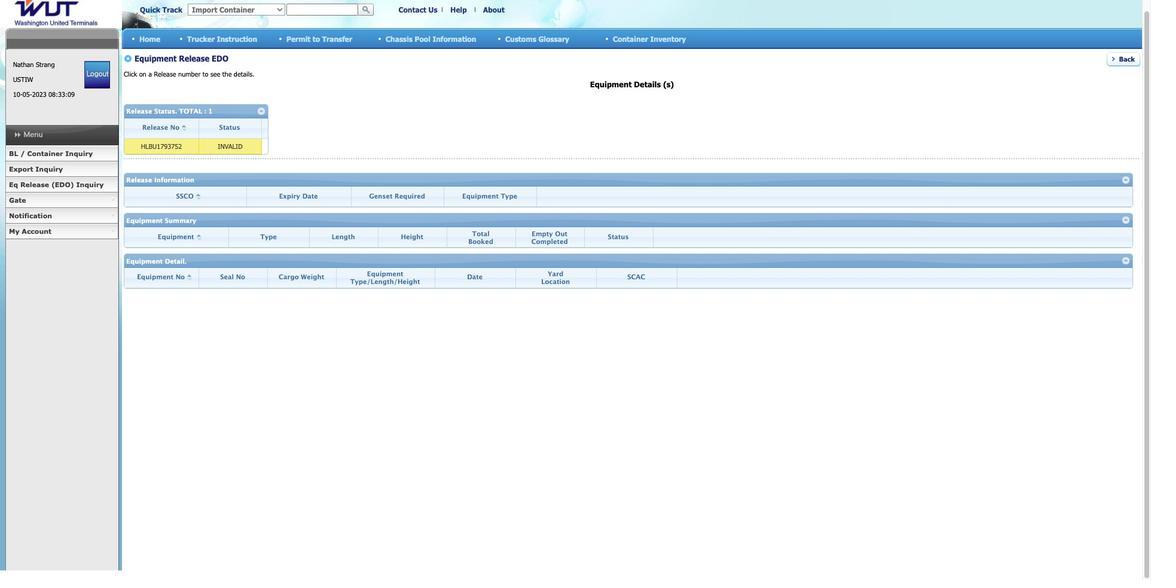 Task type: vqa. For each thing, say whether or not it's contained in the screenshot.
17:27:43
no



Task type: describe. For each thing, give the bounding box(es) containing it.
help link
[[451, 5, 467, 14]]

05-
[[23, 90, 32, 98]]

1 vertical spatial inquiry
[[35, 165, 63, 173]]

bl
[[9, 150, 18, 157]]

(edo)
[[51, 181, 74, 188]]

nathan
[[13, 60, 34, 68]]

/
[[20, 150, 25, 157]]

customs glossary
[[505, 34, 569, 43]]

my account
[[9, 227, 51, 235]]

trucker instruction
[[187, 34, 257, 43]]

quick track
[[140, 5, 182, 14]]

chassis
[[386, 34, 413, 43]]

quick
[[140, 5, 160, 14]]

inquiry for (edo)
[[76, 181, 104, 188]]

strang
[[36, 60, 55, 68]]

export
[[9, 165, 33, 173]]

10-
[[13, 90, 23, 98]]

contact us
[[399, 5, 438, 14]]

2023
[[32, 90, 46, 98]]

information
[[433, 34, 476, 43]]

track
[[162, 5, 182, 14]]

release
[[20, 181, 49, 188]]

notification
[[9, 212, 52, 220]]

pool
[[415, 34, 431, 43]]

to
[[313, 34, 320, 43]]

export inquiry link
[[5, 161, 118, 177]]

gate
[[9, 196, 26, 204]]

bl / container inquiry link
[[5, 146, 118, 161]]

customs
[[505, 34, 536, 43]]

account
[[22, 227, 51, 235]]

contact us link
[[399, 5, 438, 14]]



Task type: locate. For each thing, give the bounding box(es) containing it.
container
[[613, 34, 648, 43], [27, 150, 63, 157]]

eq release (edo) inquiry link
[[5, 177, 118, 193]]

permit
[[286, 34, 311, 43]]

chassis pool information
[[386, 34, 476, 43]]

export inquiry
[[9, 165, 63, 173]]

0 horizontal spatial container
[[27, 150, 63, 157]]

login image
[[84, 61, 110, 89]]

contact
[[399, 5, 426, 14]]

permit to transfer
[[286, 34, 352, 43]]

inquiry down bl / container inquiry on the top of the page
[[35, 165, 63, 173]]

inquiry inside "link"
[[65, 150, 93, 157]]

container inventory
[[613, 34, 686, 43]]

about link
[[483, 5, 505, 14]]

container up export inquiry
[[27, 150, 63, 157]]

inquiry right (edo)
[[76, 181, 104, 188]]

trucker
[[187, 34, 215, 43]]

home
[[139, 34, 160, 43]]

nathan strang
[[13, 60, 55, 68]]

2 vertical spatial inquiry
[[76, 181, 104, 188]]

1 vertical spatial container
[[27, 150, 63, 157]]

us
[[429, 5, 438, 14]]

inquiry for container
[[65, 150, 93, 157]]

inquiry
[[65, 150, 93, 157], [35, 165, 63, 173], [76, 181, 104, 188]]

ustiw
[[13, 75, 33, 83]]

inquiry up export inquiry link
[[65, 150, 93, 157]]

transfer
[[322, 34, 352, 43]]

08:33:09
[[49, 90, 75, 98]]

container left inventory
[[613, 34, 648, 43]]

1 horizontal spatial container
[[613, 34, 648, 43]]

about
[[483, 5, 505, 14]]

instruction
[[217, 34, 257, 43]]

0 vertical spatial inquiry
[[65, 150, 93, 157]]

glossary
[[539, 34, 569, 43]]

inventory
[[650, 34, 686, 43]]

eq release (edo) inquiry
[[9, 181, 104, 188]]

10-05-2023 08:33:09
[[13, 90, 75, 98]]

bl / container inquiry
[[9, 150, 93, 157]]

notification link
[[5, 208, 118, 224]]

help
[[451, 5, 467, 14]]

0 vertical spatial container
[[613, 34, 648, 43]]

eq
[[9, 181, 18, 188]]

my account link
[[5, 224, 118, 239]]

gate link
[[5, 193, 118, 208]]

container inside "link"
[[27, 150, 63, 157]]

None text field
[[286, 4, 358, 16]]

my
[[9, 227, 19, 235]]



